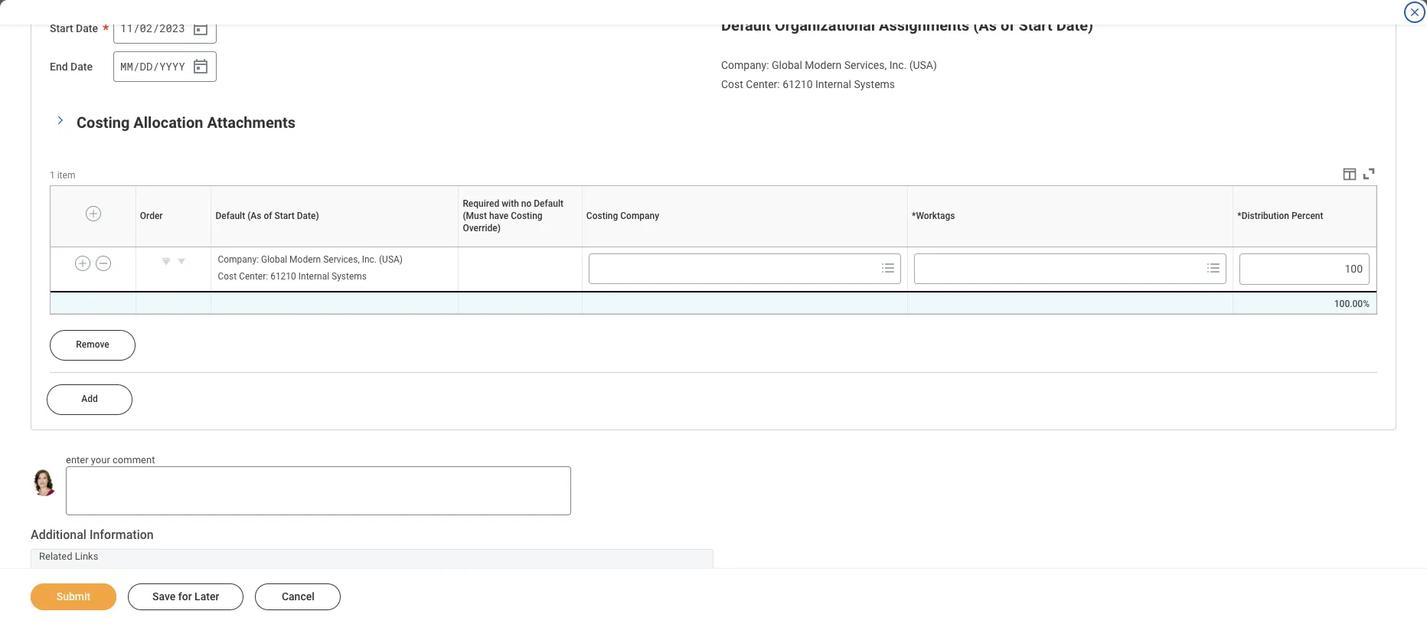 Task type: describe. For each thing, give the bounding box(es) containing it.
default (as of start date) column header
[[211, 247, 459, 248]]

global inside default organizational assignments (as of start date) group
[[772, 59, 803, 71]]

attachments
[[207, 113, 296, 132]]

cost center: 61210 internal systems element for items selected list within default organizational assignments (as of start date) group
[[722, 75, 896, 90]]

minus image
[[98, 256, 109, 270]]

related links
[[39, 551, 98, 562]]

required with no default (must have costing override) column header
[[459, 247, 582, 248]]

calendar image
[[192, 19, 210, 38]]

/ right dd
[[153, 59, 159, 73]]

1 vertical spatial percent
[[1238, 247, 1241, 247]]

2023
[[159, 21, 185, 35]]

11
[[120, 21, 133, 35]]

Costing Company field
[[590, 255, 875, 283]]

1 horizontal spatial *worktags
[[912, 211, 956, 222]]

1 horizontal spatial of
[[264, 211, 272, 222]]

group containing default organizational assignments (as of start date)
[[50, 0, 1380, 361]]

start inside default organizational assignments (as of start date) group
[[1019, 16, 1053, 35]]

default inside group
[[722, 16, 771, 35]]

row element containing 100
[[51, 248, 1377, 292]]

distribution inside row element
[[1242, 211, 1290, 222]]

*Worktags field
[[916, 255, 1201, 283]]

costing company column header
[[582, 247, 908, 248]]

02
[[140, 21, 153, 35]]

links
[[75, 551, 98, 562]]

0 horizontal spatial required
[[459, 247, 462, 247]]

click to view/edit grid preferences image
[[1342, 165, 1359, 182]]

0 horizontal spatial with
[[462, 247, 464, 247]]

1 vertical spatial distribution
[[1234, 247, 1238, 247]]

close assign costing allocation image
[[1410, 6, 1422, 18]]

add
[[81, 394, 98, 405]]

0 horizontal spatial of
[[216, 247, 216, 247]]

company: global modern services, inc. (usa) inside row element
[[218, 254, 403, 265]]

costing allocation attachments button
[[77, 113, 296, 132]]

company: inside default organizational assignments (as of start date) group
[[722, 59, 770, 71]]

1 vertical spatial company:
[[218, 254, 259, 265]]

remove button
[[50, 330, 136, 361]]

0 horizontal spatial no
[[464, 247, 465, 247]]

company: global modern services, inc. (usa) inside default organizational assignments (as of start date) group
[[722, 59, 938, 71]]

61210 for the leftmost items selected list's cost center: 61210 internal systems element
[[271, 271, 296, 282]]

1
[[50, 170, 55, 181]]

add button
[[47, 384, 133, 415]]

services, inside default organizational assignments (as of start date) group
[[845, 59, 887, 71]]

additional information region
[[31, 527, 714, 595]]

caret bottom image
[[158, 253, 174, 269]]

* distribution percent
[[1238, 211, 1324, 222]]

0 horizontal spatial modern
[[290, 254, 321, 265]]

/ right mm
[[133, 59, 140, 73]]

remove
[[76, 340, 109, 350]]

0 horizontal spatial *worktags
[[909, 247, 912, 247]]

(usa) for company: global modern services, inc. (usa) element in the row element
[[379, 254, 403, 265]]

no inside required with no default (must have costing override)
[[522, 199, 532, 209]]

items selected list inside default organizational assignments (as of start date) group
[[722, 56, 962, 92]]

cancel button
[[255, 584, 341, 611]]

information
[[90, 528, 154, 543]]

additional
[[31, 528, 87, 543]]

1 vertical spatial override)
[[474, 247, 478, 247]]

start date
[[50, 22, 98, 35]]

100.00%
[[1335, 299, 1370, 309]]

default organizational assignments (as of start date)
[[722, 16, 1094, 35]]

(as inside group
[[974, 16, 997, 35]]

distribution percent column header
[[1234, 247, 1377, 248]]

required with no default (must have costing override)
[[463, 199, 564, 234]]

costing inside required with no default (must have costing override)
[[511, 211, 543, 222]]

0 horizontal spatial items selected list
[[218, 251, 427, 283]]

default inside required with no default (must have costing override)
[[534, 199, 564, 209]]

dialog containing default organizational assignments (as of start date)
[[0, 0, 1428, 624]]

for
[[178, 591, 192, 603]]

internal for the leftmost items selected list
[[299, 271, 329, 282]]

assignments
[[879, 16, 970, 35]]

plus image
[[88, 207, 99, 221]]

fullscreen image
[[1361, 165, 1378, 182]]

start date group
[[113, 13, 217, 44]]

internal for items selected list within default organizational assignments (as of start date) group
[[816, 78, 852, 90]]

toolbar inside "group"
[[1331, 165, 1378, 185]]

global inside row element
[[261, 254, 287, 265]]

mm
[[120, 59, 133, 73]]

enter your comment
[[66, 454, 155, 466]]

2 vertical spatial date)
[[218, 247, 220, 247]]



Task type: locate. For each thing, give the bounding box(es) containing it.
default organizational assignments (as of start date) group
[[722, 13, 1378, 92]]

cancel
[[282, 591, 315, 603]]

61210 down default (as of start date) column header
[[271, 271, 296, 282]]

submit
[[56, 591, 91, 603]]

0 vertical spatial percent
[[1292, 211, 1324, 222]]

company
[[621, 211, 660, 222], [586, 247, 589, 247]]

distribution
[[1242, 211, 1290, 222], [1234, 247, 1238, 247]]

end date group
[[113, 52, 217, 82]]

1 horizontal spatial company: global modern services, inc. (usa)
[[722, 59, 938, 71]]

0 vertical spatial *worktags
[[912, 211, 956, 222]]

0 horizontal spatial date)
[[218, 247, 220, 247]]

global down organizational
[[772, 59, 803, 71]]

2 horizontal spatial (as
[[974, 16, 997, 35]]

end
[[50, 61, 68, 73]]

/
[[133, 21, 140, 35], [153, 21, 159, 35], [133, 59, 140, 73], [153, 59, 159, 73]]

1 horizontal spatial cost center: 61210 internal systems element
[[722, 75, 896, 90]]

100
[[1346, 263, 1364, 275]]

1 vertical spatial (must
[[468, 247, 470, 247]]

systems
[[854, 78, 896, 90], [332, 271, 367, 282]]

company: global modern services, inc. (usa) element inside default organizational assignments (as of start date) group
[[722, 56, 938, 71]]

0 horizontal spatial systems
[[332, 271, 367, 282]]

cost center: 61210 internal systems for items selected list within default organizational assignments (as of start date) group
[[722, 78, 896, 90]]

0 vertical spatial cost center: 61210 internal systems element
[[722, 75, 896, 90]]

0 horizontal spatial order
[[136, 247, 138, 247]]

0 vertical spatial company
[[621, 211, 660, 222]]

0 vertical spatial 61210
[[783, 78, 813, 90]]

action bar region
[[0, 568, 1428, 624]]

save for later button
[[128, 584, 244, 611]]

0 horizontal spatial services,
[[323, 254, 360, 265]]

1 horizontal spatial (usa)
[[910, 59, 938, 71]]

order
[[140, 211, 163, 222], [136, 247, 138, 247]]

systems inside default organizational assignments (as of start date) group
[[854, 78, 896, 90]]

start inside row element
[[275, 211, 295, 222]]

date for 11 / 02 / 2023
[[76, 22, 98, 35]]

toolbar
[[1331, 165, 1378, 185]]

(usa)
[[910, 59, 938, 71], [379, 254, 403, 265]]

internal
[[816, 78, 852, 90], [299, 271, 329, 282]]

cost center: 61210 internal systems element down organizational
[[722, 75, 896, 90]]

with down required with no default (must have costing override) at left top
[[462, 247, 464, 247]]

inc. inside row element
[[362, 254, 377, 265]]

items selected list down default (as of start date) column header
[[218, 251, 427, 283]]

0 vertical spatial date
[[76, 22, 98, 35]]

plus image
[[78, 256, 88, 270]]

order for order
[[140, 211, 163, 222]]

company: global modern services, inc. (usa)
[[722, 59, 938, 71], [218, 254, 403, 265]]

/ right 11 at the top left
[[133, 21, 140, 35]]

dialog
[[0, 0, 1428, 624]]

0 horizontal spatial company: global modern services, inc. (usa) element
[[218, 251, 403, 265]]

0 vertical spatial date)
[[1057, 16, 1094, 35]]

0 vertical spatial systems
[[854, 78, 896, 90]]

0 vertical spatial with
[[502, 199, 519, 209]]

center: inside default organizational assignments (as of start date) group
[[746, 78, 780, 90]]

(must down required with no default (must have costing override) at left top
[[468, 247, 470, 247]]

(as
[[974, 16, 997, 35], [248, 211, 262, 222], [214, 247, 216, 247]]

1 horizontal spatial date)
[[297, 211, 319, 222]]

company:
[[722, 59, 770, 71], [218, 254, 259, 265]]

2 horizontal spatial of
[[1001, 16, 1015, 35]]

cost center: 61210 internal systems down organizational
[[722, 78, 896, 90]]

of inside group
[[1001, 16, 1015, 35]]

0 horizontal spatial percent
[[1238, 247, 1241, 247]]

order column header
[[136, 247, 211, 248]]

no down required with no default (must have costing override) at left top
[[464, 247, 465, 247]]

1 vertical spatial required
[[459, 247, 462, 247]]

1 vertical spatial inc.
[[362, 254, 377, 265]]

1 vertical spatial systems
[[332, 271, 367, 282]]

cost center: 61210 internal systems inside row element
[[218, 271, 367, 282]]

(usa) for company: global modern services, inc. (usa) element within default organizational assignments (as of start date) group
[[910, 59, 938, 71]]

61210 inside row element
[[271, 271, 296, 282]]

related
[[39, 551, 72, 562]]

0 horizontal spatial cost
[[218, 271, 237, 282]]

1 horizontal spatial items selected list
[[722, 56, 962, 92]]

1 horizontal spatial systems
[[854, 78, 896, 90]]

1 item
[[50, 170, 75, 181]]

override)
[[463, 223, 501, 234], [474, 247, 478, 247]]

2 horizontal spatial date)
[[1057, 16, 1094, 35]]

0 vertical spatial inc.
[[890, 59, 907, 71]]

cost center: 61210 internal systems inside default organizational assignments (as of start date) group
[[722, 78, 896, 90]]

internal down default (as of start date) column header
[[299, 271, 329, 282]]

0 horizontal spatial prompts image
[[880, 259, 898, 277]]

61210
[[783, 78, 813, 90], [271, 271, 296, 282]]

(as inside row element
[[248, 211, 262, 222]]

1 horizontal spatial have
[[489, 211, 509, 222]]

default (as of start date)
[[216, 211, 319, 222]]

0 vertical spatial have
[[489, 211, 509, 222]]

modern down default (as of start date) column header
[[290, 254, 321, 265]]

1 vertical spatial of
[[264, 211, 272, 222]]

date for mm / dd / yyyy
[[71, 61, 93, 73]]

1 vertical spatial company: global modern services, inc. (usa)
[[218, 254, 403, 265]]

services,
[[845, 59, 887, 71], [323, 254, 360, 265]]

1 horizontal spatial internal
[[816, 78, 852, 90]]

center: for cost center: 61210 internal systems element corresponding to items selected list within default organizational assignments (as of start date) group
[[746, 78, 780, 90]]

cost center: 61210 internal systems for the leftmost items selected list
[[218, 271, 367, 282]]

services, down organizational
[[845, 59, 887, 71]]

calendar image
[[192, 58, 210, 76]]

later
[[195, 591, 219, 603]]

additional information
[[31, 528, 154, 543]]

have down required with no default (must have costing override) at left top
[[470, 247, 471, 247]]

company: global modern services, inc. (usa) down organizational
[[722, 59, 938, 71]]

company: global modern services, inc. (usa) element
[[722, 56, 938, 71], [218, 251, 403, 265]]

1 horizontal spatial percent
[[1292, 211, 1324, 222]]

0 vertical spatial cost center: 61210 internal systems
[[722, 78, 896, 90]]

cost center: 61210 internal systems element for the leftmost items selected list
[[218, 268, 367, 282]]

1 vertical spatial modern
[[290, 254, 321, 265]]

employee's photo (logan mcneil) image
[[31, 470, 57, 496]]

1 vertical spatial (usa)
[[379, 254, 403, 265]]

enter your comment text field
[[66, 467, 571, 516]]

(must inside required with no default (must have costing override)
[[463, 211, 487, 222]]

caret down image
[[174, 253, 189, 269]]

dd
[[140, 59, 153, 73]]

1 vertical spatial (as
[[248, 211, 262, 222]]

submit button
[[31, 584, 116, 611]]

start
[[1019, 16, 1053, 35], [50, 22, 73, 35], [275, 211, 295, 222], [217, 247, 218, 247]]

(usa) down "assignments"
[[910, 59, 938, 71]]

(must up required with no default (must have costing override) column header
[[463, 211, 487, 222]]

1 horizontal spatial cost center: 61210 internal systems
[[722, 78, 896, 90]]

company: global modern services, inc. (usa) element down default (as of start date) column header
[[218, 251, 403, 265]]

distribution down *
[[1234, 247, 1238, 247]]

1 horizontal spatial order
[[140, 211, 163, 222]]

0 vertical spatial required
[[463, 199, 500, 209]]

with
[[502, 199, 519, 209], [462, 247, 464, 247]]

1 horizontal spatial (as
[[248, 211, 262, 222]]

systems for cost center: 61210 internal systems element corresponding to items selected list within default organizational assignments (as of start date) group
[[854, 78, 896, 90]]

1 horizontal spatial with
[[502, 199, 519, 209]]

company inside row element
[[621, 211, 660, 222]]

1 horizontal spatial center:
[[746, 78, 780, 90]]

services, down default (as of start date) column header
[[323, 254, 360, 265]]

0 vertical spatial no
[[522, 199, 532, 209]]

systems inside row element
[[332, 271, 367, 282]]

0 horizontal spatial (as
[[214, 247, 216, 247]]

1 vertical spatial *worktags
[[909, 247, 912, 247]]

save for later
[[152, 591, 219, 603]]

0 vertical spatial global
[[772, 59, 803, 71]]

items selected list down organizational
[[722, 56, 962, 92]]

have up required with no default (must have costing override) column header
[[489, 211, 509, 222]]

organizational
[[775, 16, 876, 35]]

1 prompts image from the left
[[880, 259, 898, 277]]

1 row element from the top
[[51, 186, 1380, 247]]

1 vertical spatial center:
[[239, 271, 268, 282]]

center: for the leftmost items selected list's cost center: 61210 internal systems element
[[239, 271, 268, 282]]

costing
[[77, 113, 130, 132], [511, 211, 543, 222], [587, 211, 618, 222], [472, 247, 474, 247], [583, 247, 585, 247]]

0 horizontal spatial (usa)
[[379, 254, 403, 265]]

internal inside default organizational assignments (as of start date) group
[[816, 78, 852, 90]]

0 horizontal spatial have
[[470, 247, 471, 247]]

modern
[[805, 59, 842, 71], [290, 254, 321, 265]]

0 vertical spatial (must
[[463, 211, 487, 222]]

inc.
[[890, 59, 907, 71], [362, 254, 377, 265]]

costing company
[[587, 211, 660, 222]]

0 horizontal spatial global
[[261, 254, 287, 265]]

date) inside group
[[1057, 16, 1094, 35]]

row element down order default (as of start date) required with no default (must have costing override) costing company *worktags distribution percent
[[51, 248, 1377, 292]]

/ right the 02
[[153, 21, 159, 35]]

have inside required with no default (must have costing override)
[[489, 211, 509, 222]]

0 vertical spatial cost
[[722, 78, 744, 90]]

cost center: 61210 internal systems
[[722, 78, 896, 90], [218, 271, 367, 282]]

systems down default (as of start date) column header
[[332, 271, 367, 282]]

0 vertical spatial row element
[[51, 186, 1380, 247]]

1 vertical spatial cost
[[218, 271, 237, 282]]

prompts image for costing company 'field'
[[880, 259, 898, 277]]

0 vertical spatial override)
[[463, 223, 501, 234]]

with up required with no default (must have costing override) column header
[[502, 199, 519, 209]]

costing allocation attachments
[[77, 113, 296, 132]]

1 vertical spatial company: global modern services, inc. (usa) element
[[218, 251, 403, 265]]

override) inside required with no default (must have costing override)
[[463, 223, 501, 234]]

required inside required with no default (must have costing override)
[[463, 199, 500, 209]]

systems down default organizational assignments (as of start date)
[[854, 78, 896, 90]]

center:
[[746, 78, 780, 90], [239, 271, 268, 282]]

global down default (as of start date)
[[261, 254, 287, 265]]

1 vertical spatial global
[[261, 254, 287, 265]]

prompts image for *worktags field
[[1205, 259, 1224, 277]]

internal down organizational
[[816, 78, 852, 90]]

order for order default (as of start date) required with no default (must have costing override) costing company *worktags distribution percent
[[136, 247, 138, 247]]

*worktags column header
[[908, 247, 1234, 248]]

2 vertical spatial (as
[[214, 247, 216, 247]]

order default (as of start date) required with no default (must have costing override) costing company *worktags distribution percent
[[136, 247, 1241, 247]]

override) down required with no default (must have costing override) at left top
[[474, 247, 478, 247]]

modern inside default organizational assignments (as of start date) group
[[805, 59, 842, 71]]

2 prompts image from the left
[[1205, 259, 1224, 277]]

0 vertical spatial internal
[[816, 78, 852, 90]]

company: global modern services, inc. (usa) element inside row element
[[218, 251, 403, 265]]

date
[[76, 22, 98, 35], [71, 61, 93, 73]]

center: inside row element
[[239, 271, 268, 282]]

1 horizontal spatial company: global modern services, inc. (usa) element
[[722, 56, 938, 71]]

(must
[[463, 211, 487, 222], [468, 247, 470, 247]]

cost center: 61210 internal systems element
[[722, 75, 896, 90], [218, 268, 367, 282]]

0 horizontal spatial distribution
[[1234, 247, 1238, 247]]

save
[[152, 591, 176, 603]]

1 vertical spatial internal
[[299, 271, 329, 282]]

0 vertical spatial order
[[140, 211, 163, 222]]

inc. down default organizational assignments (as of start date)
[[890, 59, 907, 71]]

end date
[[50, 61, 93, 73]]

no up required with no default (must have costing override) column header
[[522, 199, 532, 209]]

distribution up distribution percent column header
[[1242, 211, 1290, 222]]

(usa) inside row element
[[379, 254, 403, 265]]

0 vertical spatial (usa)
[[910, 59, 938, 71]]

date) inside row element
[[297, 211, 319, 222]]

your
[[91, 454, 110, 466]]

cost center: 61210 internal systems down default (as of start date) column header
[[218, 271, 367, 282]]

items selected list
[[722, 56, 962, 92], [218, 251, 427, 283]]

1 vertical spatial order
[[136, 247, 138, 247]]

0 horizontal spatial company
[[586, 247, 589, 247]]

11 / 02 / 2023
[[120, 21, 185, 35]]

comment
[[113, 454, 155, 466]]

of
[[1001, 16, 1015, 35], [264, 211, 272, 222], [216, 247, 216, 247]]

date left 11 at the top left
[[76, 22, 98, 35]]

prompts image
[[880, 259, 898, 277], [1205, 259, 1224, 277]]

percent up distribution percent column header
[[1292, 211, 1324, 222]]

systems for the leftmost items selected list's cost center: 61210 internal systems element
[[332, 271, 367, 282]]

1 horizontal spatial 61210
[[783, 78, 813, 90]]

percent
[[1292, 211, 1324, 222], [1238, 247, 1241, 247]]

global
[[772, 59, 803, 71], [261, 254, 287, 265]]

0 vertical spatial (as
[[974, 16, 997, 35]]

required
[[463, 199, 500, 209], [459, 247, 462, 247]]

2 row element from the top
[[51, 248, 1377, 292]]

row element containing required with no default (must have costing override)
[[51, 186, 1380, 247]]

enter
[[66, 454, 89, 466]]

cost inside default organizational assignments (as of start date) group
[[722, 78, 744, 90]]

yyyy
[[159, 59, 185, 73]]

0 vertical spatial company:
[[722, 59, 770, 71]]

0 vertical spatial modern
[[805, 59, 842, 71]]

0 vertical spatial items selected list
[[722, 56, 962, 92]]

1 vertical spatial with
[[462, 247, 464, 247]]

1 vertical spatial date)
[[297, 211, 319, 222]]

no
[[522, 199, 532, 209], [464, 247, 465, 247]]

group
[[50, 0, 1380, 361]]

0 horizontal spatial inc.
[[362, 254, 377, 265]]

1 vertical spatial company
[[586, 247, 589, 247]]

with inside required with no default (must have costing override)
[[502, 199, 519, 209]]

1 horizontal spatial services,
[[845, 59, 887, 71]]

internal inside row element
[[299, 271, 329, 282]]

cost center: 61210 internal systems element down default (as of start date) column header
[[218, 268, 367, 282]]

1 horizontal spatial global
[[772, 59, 803, 71]]

inc. down default (as of start date) column header
[[362, 254, 377, 265]]

override) up required with no default (must have costing override) column header
[[463, 223, 501, 234]]

modern down organizational
[[805, 59, 842, 71]]

row element up costing company 'field'
[[51, 186, 1380, 247]]

61210 for cost center: 61210 internal systems element corresponding to items selected list within default organizational assignments (as of start date) group
[[783, 78, 813, 90]]

date right end
[[71, 61, 93, 73]]

default
[[722, 16, 771, 35], [534, 199, 564, 209], [216, 211, 245, 222], [212, 247, 214, 247], [465, 247, 467, 247]]

date)
[[1057, 16, 1094, 35], [297, 211, 319, 222], [218, 247, 220, 247]]

1 vertical spatial items selected list
[[218, 251, 427, 283]]

allocation
[[134, 113, 203, 132]]

0 horizontal spatial cost center: 61210 internal systems
[[218, 271, 367, 282]]

have
[[489, 211, 509, 222], [470, 247, 471, 247]]

61210 down organizational
[[783, 78, 813, 90]]

default organizational assignments (as of start date) button
[[722, 16, 1094, 35]]

subtotal row row header
[[51, 292, 136, 314]]

0 horizontal spatial 61210
[[271, 271, 296, 282]]

chevron down image
[[55, 111, 66, 129]]

0 vertical spatial company: global modern services, inc. (usa) element
[[722, 56, 938, 71]]

inc. inside default organizational assignments (as of start date) group
[[890, 59, 907, 71]]

0 vertical spatial company: global modern services, inc. (usa)
[[722, 59, 938, 71]]

percent down *
[[1238, 247, 1241, 247]]

*
[[1238, 211, 1242, 222]]

0 horizontal spatial internal
[[299, 271, 329, 282]]

61210 inside default organizational assignments (as of start date) group
[[783, 78, 813, 90]]

1 horizontal spatial prompts image
[[1205, 259, 1224, 277]]

cost
[[722, 78, 744, 90], [218, 271, 237, 282]]

item
[[57, 170, 75, 181]]

row element
[[51, 186, 1380, 247], [51, 248, 1377, 292]]

company down costing company
[[586, 247, 589, 247]]

company: global modern services, inc. (usa) element down organizational
[[722, 56, 938, 71]]

cost for the leftmost items selected list
[[218, 271, 237, 282]]

company up order default (as of start date) required with no default (must have costing override) costing company *worktags distribution percent
[[621, 211, 660, 222]]

mm / dd / yyyy
[[120, 59, 185, 73]]

company: global modern services, inc. (usa) down default (as of start date) column header
[[218, 254, 403, 265]]

(usa) inside default organizational assignments (as of start date) group
[[910, 59, 938, 71]]

0 horizontal spatial cost center: 61210 internal systems element
[[218, 268, 367, 282]]

*worktags
[[912, 211, 956, 222], [909, 247, 912, 247]]

(usa) down default (as of start date) column header
[[379, 254, 403, 265]]

0 horizontal spatial company: global modern services, inc. (usa)
[[218, 254, 403, 265]]

1 horizontal spatial cost
[[722, 78, 744, 90]]

cost for items selected list within default organizational assignments (as of start date) group
[[722, 78, 744, 90]]

1 horizontal spatial inc.
[[890, 59, 907, 71]]



Task type: vqa. For each thing, say whether or not it's contained in the screenshot.
tab list
no



